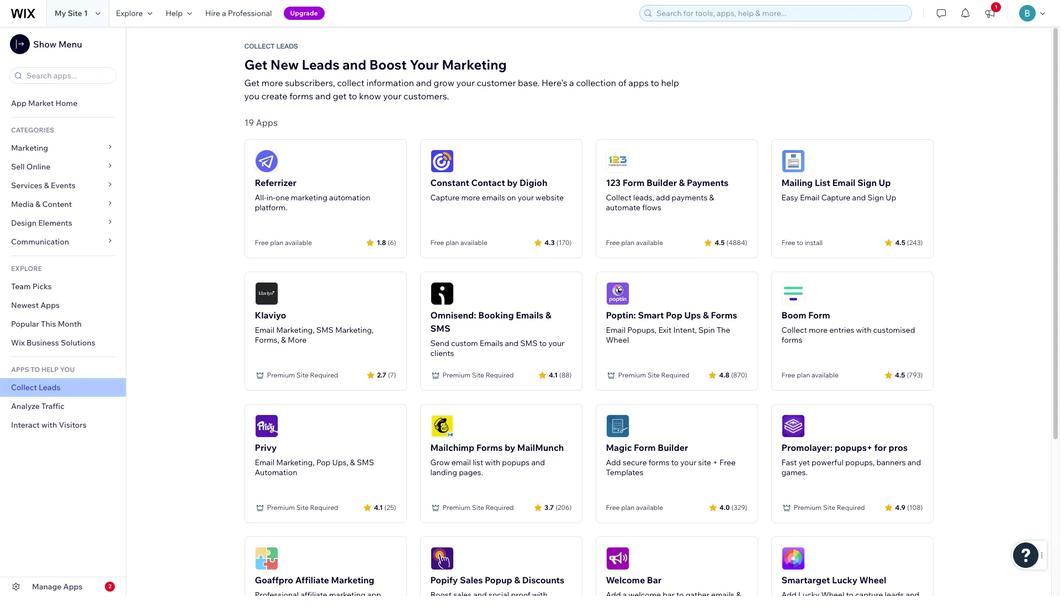 Task type: vqa. For each thing, say whether or not it's contained in the screenshot.


Task type: describe. For each thing, give the bounding box(es) containing it.
forms inside poptin: smart pop ups & forms email popups, exit intent, spin the wheel
[[711, 310, 738, 321]]

with inside boom form collect more entries with customised forms
[[857, 325, 872, 335]]

smart
[[638, 310, 664, 321]]

poptin: smart pop ups & forms logo image
[[606, 282, 629, 305]]

marketing link
[[0, 139, 126, 157]]

premium for mailchimp
[[443, 504, 471, 512]]

0 horizontal spatial 1
[[84, 8, 88, 18]]

site for privy
[[297, 504, 309, 512]]

apps to help you
[[11, 366, 75, 374]]

sell
[[11, 162, 25, 172]]

builder for secure
[[658, 442, 689, 454]]

(206)
[[556, 504, 572, 512]]

1 vertical spatial emails
[[480, 339, 503, 349]]

sell online
[[11, 162, 50, 172]]

welcome
[[606, 575, 645, 586]]

magic form builder logo image
[[606, 415, 629, 438]]

know
[[359, 91, 381, 102]]

booking
[[479, 310, 514, 321]]

welcome bar logo image
[[606, 547, 629, 571]]

newest apps link
[[0, 296, 126, 315]]

apps
[[629, 77, 649, 88]]

premium site required for send
[[443, 371, 514, 380]]

plan for marketing
[[270, 239, 284, 247]]

magic
[[606, 442, 632, 454]]

newest
[[11, 301, 39, 310]]

subscribers,
[[285, 77, 335, 88]]

available for marketing
[[285, 239, 312, 247]]

get new leads and boost your marketing
[[244, 56, 507, 73]]

1 button
[[978, 0, 1003, 27]]

emails
[[482, 193, 505, 203]]

constant contact by digioh capture more emails on your website
[[431, 177, 564, 203]]

premium site required for &
[[267, 504, 338, 512]]

customers.
[[404, 91, 449, 102]]

services & events link
[[0, 176, 126, 195]]

free for constant contact by digioh
[[431, 239, 444, 247]]

with inside mailchimp forms by mailmunch grow email list with popups and landing pages.
[[485, 458, 501, 468]]

4.3 (170)
[[545, 238, 572, 247]]

magic form builder add secure forms to your site + free templates
[[606, 442, 736, 478]]

& inside poptin: smart pop ups & forms email popups, exit intent, spin the wheel
[[703, 310, 709, 321]]

1 horizontal spatial emails
[[516, 310, 544, 321]]

boom form logo image
[[782, 282, 805, 305]]

team
[[11, 282, 31, 292]]

poptin: smart pop ups & forms email popups, exit intent, spin the wheel
[[606, 310, 738, 345]]

0 vertical spatial up
[[879, 177, 891, 188]]

collect inside "link"
[[11, 383, 37, 393]]

exit
[[659, 325, 672, 335]]

premium for privy
[[267, 504, 295, 512]]

(243)
[[907, 238, 923, 247]]

capture inside the constant contact by digioh capture more emails on your website
[[431, 193, 460, 203]]

goaffpro
[[255, 575, 293, 586]]

your inside magic form builder add secure forms to your site + free templates
[[681, 458, 697, 468]]

omnisend:
[[431, 310, 477, 321]]

available for entries
[[812, 371, 839, 380]]

media
[[11, 199, 34, 209]]

popups+
[[835, 442, 873, 454]]

automate
[[606, 203, 641, 213]]

plan for entries
[[797, 371, 811, 380]]

forms inside mailchimp forms by mailmunch grow email list with popups and landing pages.
[[477, 442, 503, 454]]

& up payments at the right of page
[[679, 177, 685, 188]]

mailing list email sign up logo image
[[782, 150, 805, 173]]

free plan available for capture
[[431, 239, 488, 247]]

marketing, for privy
[[276, 458, 315, 468]]

sell online link
[[0, 157, 126, 176]]

leads inside "link"
[[39, 383, 60, 393]]

easy
[[782, 193, 799, 203]]

popup
[[485, 575, 513, 586]]

poptin:
[[606, 310, 636, 321]]

& down payments on the right of page
[[710, 193, 715, 203]]

4.5 (243)
[[896, 238, 923, 247]]

popular this month
[[11, 319, 82, 329]]

collect up new
[[244, 43, 275, 50]]

available for secure
[[636, 504, 663, 512]]

your inside omnisend: booking emails & sms send custom emails and sms to your clients
[[549, 339, 565, 349]]

of
[[618, 77, 627, 88]]

(88)
[[560, 371, 572, 379]]

required for forms
[[662, 371, 690, 380]]

solutions
[[61, 338, 95, 348]]

media & content link
[[0, 195, 126, 214]]

fast
[[782, 458, 797, 468]]

popify sales popup & discounts logo image
[[431, 547, 454, 571]]

free for referrizer
[[255, 239, 269, 247]]

plan for payments
[[622, 239, 635, 247]]

collect
[[337, 77, 365, 88]]

grow
[[434, 77, 455, 88]]

mailing list email sign up easy email capture and sign up
[[782, 177, 897, 203]]

with inside sidebar element
[[41, 420, 57, 430]]

analyze traffic link
[[0, 397, 126, 416]]

email inside privy email marketing, pop ups,  & sms automation
[[255, 458, 275, 468]]

4.8 (870)
[[720, 371, 748, 379]]

pages.
[[459, 468, 483, 478]]

mailing
[[782, 177, 813, 188]]

payments
[[687, 177, 729, 188]]

communication
[[11, 237, 71, 247]]

interact with visitors link
[[0, 416, 126, 435]]

welcome bar
[[606, 575, 662, 586]]

automation
[[255, 468, 297, 478]]

sales
[[460, 575, 483, 586]]

services
[[11, 181, 42, 191]]

more inside the constant contact by digioh capture more emails on your website
[[461, 193, 480, 203]]

premium for poptin:
[[618, 371, 646, 380]]

your down information
[[383, 91, 402, 102]]

2 horizontal spatial leads
[[302, 56, 340, 73]]

plan for secure
[[622, 504, 635, 512]]

(7)
[[388, 371, 396, 379]]

1 inside button
[[995, 3, 998, 10]]

install
[[805, 239, 823, 247]]

4.5 (793)
[[895, 371, 923, 379]]

popular
[[11, 319, 39, 329]]

by for forms
[[505, 442, 515, 454]]

1 horizontal spatial leads
[[277, 43, 298, 50]]

goaffpro affiliate marketing logo image
[[255, 547, 278, 571]]

ups,
[[332, 458, 349, 468]]

app market home link
[[0, 94, 126, 113]]

referrizer logo image
[[255, 150, 278, 173]]

form for boom
[[809, 310, 831, 321]]

collect leads inside "link"
[[11, 383, 60, 393]]

builder for payments
[[647, 177, 677, 188]]

collect inside boom form collect more entries with customised forms
[[782, 325, 807, 335]]

email right list
[[833, 177, 856, 188]]

professional
[[228, 8, 272, 18]]

help button
[[159, 0, 199, 27]]

get
[[333, 91, 347, 102]]

free for 123 form builder & payments
[[606, 239, 620, 247]]

site for mailchimp forms by mailmunch
[[472, 504, 484, 512]]

mailchimp forms by mailmunch grow email list with popups and landing pages.
[[431, 442, 564, 478]]

categories
[[11, 126, 54, 134]]

new
[[271, 56, 299, 73]]

hire
[[205, 8, 220, 18]]

free plan available for marketing
[[255, 239, 312, 247]]

promolayer: popups+ for pros logo image
[[782, 415, 805, 438]]

secure
[[623, 458, 647, 468]]

team picks
[[11, 282, 52, 292]]

get for get more subscribers, collect information and grow your customer base. here's a collection of apps to help you create forms and get to know your customers.
[[244, 77, 260, 88]]

site right my
[[68, 8, 82, 18]]

more inside boom form collect more entries with customised forms
[[809, 325, 828, 335]]

lucky
[[832, 575, 858, 586]]

premium site required for forms
[[618, 371, 690, 380]]

required for send
[[486, 371, 514, 380]]

(870)
[[731, 371, 748, 379]]

forms inside magic form builder add secure forms to your site + free templates
[[649, 458, 670, 468]]

popups
[[502, 458, 530, 468]]

form for magic
[[634, 442, 656, 454]]

available for capture
[[461, 239, 488, 247]]

add
[[656, 193, 670, 203]]

(793)
[[907, 371, 923, 379]]

popify
[[431, 575, 458, 586]]

0 vertical spatial marketing
[[442, 56, 507, 73]]

affiliate
[[295, 575, 329, 586]]

clients
[[431, 349, 454, 359]]

all-
[[255, 193, 267, 203]]



Task type: locate. For each thing, give the bounding box(es) containing it.
0 horizontal spatial pop
[[316, 458, 331, 468]]

0 vertical spatial forms
[[711, 310, 738, 321]]

1 horizontal spatial collect leads
[[244, 43, 298, 50]]

media & content
[[11, 199, 72, 209]]

wix business solutions link
[[0, 334, 126, 352]]

premium down forms, on the bottom of the page
[[267, 371, 295, 380]]

games.
[[782, 468, 808, 478]]

4.1 for pop
[[374, 504, 383, 512]]

1 vertical spatial with
[[41, 420, 57, 430]]

popups,
[[846, 458, 875, 468]]

pop inside poptin: smart pop ups & forms email popups, exit intent, spin the wheel
[[666, 310, 683, 321]]

& left events
[[44, 181, 49, 191]]

site down more
[[297, 371, 309, 380]]

on
[[507, 193, 516, 203]]

referrizer all-in-one marketing automation platform.
[[255, 177, 371, 213]]

2 horizontal spatial marketing
[[442, 56, 507, 73]]

smartarget
[[782, 575, 830, 586]]

leads down the help
[[39, 383, 60, 393]]

premium site required for email
[[443, 504, 514, 512]]

apps for 19 apps
[[256, 117, 278, 128]]

help
[[661, 77, 679, 88]]

4.0 (329)
[[720, 504, 748, 512]]

builder inside magic form builder add secure forms to your site + free templates
[[658, 442, 689, 454]]

menu
[[59, 39, 82, 50]]

available for payments
[[636, 239, 663, 247]]

premium site required for yet
[[794, 504, 865, 512]]

constant contact by digioh logo image
[[431, 150, 454, 173]]

1 horizontal spatial a
[[570, 77, 574, 88]]

forms
[[290, 91, 313, 102], [782, 335, 803, 345], [649, 458, 670, 468]]

popular this month link
[[0, 315, 126, 334]]

1 vertical spatial up
[[886, 193, 897, 203]]

elements
[[38, 218, 72, 228]]

4.1 for &
[[549, 371, 558, 379]]

& inside klaviyo email marketing, sms marketing, forms, & more
[[281, 335, 286, 345]]

email down klaviyo
[[255, 325, 275, 335]]

0 horizontal spatial forms
[[477, 442, 503, 454]]

apps for newest apps
[[40, 301, 60, 310]]

site for poptin: smart pop ups & forms
[[648, 371, 660, 380]]

by up on at top left
[[507, 177, 518, 188]]

with right the list
[[485, 458, 501, 468]]

4.5 for payments
[[715, 238, 725, 247]]

get up you
[[244, 77, 260, 88]]

available down the flows
[[636, 239, 663, 247]]

contact
[[471, 177, 505, 188]]

form inside 123 form builder & payments collect leads, add payments & automate flows
[[623, 177, 645, 188]]

premium for omnisend:
[[443, 371, 471, 380]]

free down automate
[[606, 239, 620, 247]]

site down 'pages.'
[[472, 504, 484, 512]]

picks
[[32, 282, 52, 292]]

wheel down 'poptin:'
[[606, 335, 629, 345]]

0 horizontal spatial collect leads
[[11, 383, 60, 393]]

4.5 left (4884)
[[715, 238, 725, 247]]

(108)
[[908, 504, 923, 512]]

builder right magic
[[658, 442, 689, 454]]

create
[[262, 91, 288, 102]]

explore
[[116, 8, 143, 18]]

premium for klaviyo
[[267, 371, 295, 380]]

free left install
[[782, 239, 796, 247]]

free plan available for secure
[[606, 504, 663, 512]]

1 horizontal spatial forms
[[649, 458, 670, 468]]

form for 123
[[623, 177, 645, 188]]

analyze traffic
[[11, 402, 64, 412]]

1 vertical spatial forms
[[477, 442, 503, 454]]

0 vertical spatial by
[[507, 177, 518, 188]]

0 horizontal spatial wheel
[[606, 335, 629, 345]]

you
[[60, 366, 75, 374]]

0 vertical spatial 4.1
[[549, 371, 558, 379]]

required down popups,
[[837, 504, 865, 512]]

0 vertical spatial get
[[244, 56, 268, 73]]

leads
[[277, 43, 298, 50], [302, 56, 340, 73], [39, 383, 60, 393]]

3.7
[[545, 504, 554, 512]]

1 vertical spatial form
[[809, 310, 831, 321]]

1 horizontal spatial apps
[[63, 582, 82, 592]]

with right 'entries'
[[857, 325, 872, 335]]

0 vertical spatial more
[[262, 77, 283, 88]]

required for yet
[[837, 504, 865, 512]]

(25)
[[385, 504, 396, 512]]

for
[[875, 442, 887, 454]]

0 horizontal spatial leads
[[39, 383, 60, 393]]

a inside get more subscribers, collect information and grow your customer base. here's a collection of apps to help you create forms and get to know your customers.
[[570, 77, 574, 88]]

0 vertical spatial builder
[[647, 177, 677, 188]]

constant
[[431, 177, 470, 188]]

builder inside 123 form builder & payments collect leads, add payments & automate flows
[[647, 177, 677, 188]]

list
[[473, 458, 484, 468]]

1 vertical spatial forms
[[782, 335, 803, 345]]

design elements link
[[0, 214, 126, 233]]

free plan available for payments
[[606, 239, 663, 247]]

more inside get more subscribers, collect information and grow your customer base. here's a collection of apps to help you create forms and get to know your customers.
[[262, 77, 283, 88]]

newest apps
[[11, 301, 60, 310]]

wheel right lucky at bottom
[[860, 575, 887, 586]]

0 horizontal spatial apps
[[40, 301, 60, 310]]

collect leads link
[[0, 378, 126, 397]]

a right the "hire"
[[222, 8, 226, 18]]

manage
[[32, 582, 62, 592]]

sidebar element
[[0, 27, 127, 597]]

1 vertical spatial builder
[[658, 442, 689, 454]]

free right the +
[[720, 458, 736, 468]]

available down platform.
[[285, 239, 312, 247]]

hire a professional link
[[199, 0, 279, 27]]

forms up the list
[[477, 442, 503, 454]]

&
[[679, 177, 685, 188], [44, 181, 49, 191], [710, 193, 715, 203], [35, 199, 41, 209], [546, 310, 552, 321], [703, 310, 709, 321], [281, 335, 286, 345], [350, 458, 355, 468], [514, 575, 520, 586]]

premium down clients
[[443, 371, 471, 380]]

services & events
[[11, 181, 76, 191]]

my
[[55, 8, 66, 18]]

& right ups
[[703, 310, 709, 321]]

1 vertical spatial leads
[[302, 56, 340, 73]]

1 vertical spatial apps
[[40, 301, 60, 310]]

free right (870)
[[782, 371, 796, 380]]

plan up omnisend: booking emails & sms logo
[[446, 239, 459, 247]]

1 get from the top
[[244, 56, 268, 73]]

0 horizontal spatial marketing
[[11, 143, 48, 153]]

upgrade
[[290, 9, 318, 17]]

1 vertical spatial wheel
[[860, 575, 887, 586]]

forms right secure
[[649, 458, 670, 468]]

available down emails
[[461, 239, 488, 247]]

& right popup
[[514, 575, 520, 586]]

marketing inside sidebar element
[[11, 143, 48, 153]]

manage apps
[[32, 582, 82, 592]]

1 horizontal spatial 1
[[995, 3, 998, 10]]

sms inside klaviyo email marketing, sms marketing, forms, & more
[[316, 325, 334, 335]]

0 horizontal spatial emails
[[480, 339, 503, 349]]

2 horizontal spatial more
[[809, 325, 828, 335]]

123 form builder & payments logo image
[[606, 150, 629, 173]]

+
[[713, 458, 718, 468]]

premium down landing
[[443, 504, 471, 512]]

site down exit
[[648, 371, 660, 380]]

marketing right "affiliate" at the bottom left
[[331, 575, 375, 586]]

hire a professional
[[205, 8, 272, 18]]

ups
[[685, 310, 701, 321]]

0 vertical spatial with
[[857, 325, 872, 335]]

premium down popups,
[[618, 371, 646, 380]]

& inside privy email marketing, pop ups,  & sms automation
[[350, 458, 355, 468]]

your right on at top left
[[518, 193, 534, 203]]

1 horizontal spatial capture
[[822, 193, 851, 203]]

premium down games.
[[794, 504, 822, 512]]

email down mailing at the top right
[[800, 193, 820, 203]]

4.5 left (793)
[[895, 371, 906, 379]]

1 vertical spatial 4.1
[[374, 504, 383, 512]]

wheel inside poptin: smart pop ups & forms email popups, exit intent, spin the wheel
[[606, 335, 629, 345]]

1 horizontal spatial 4.1
[[549, 371, 558, 379]]

0 vertical spatial apps
[[256, 117, 278, 128]]

email inside poptin: smart pop ups & forms email popups, exit intent, spin the wheel
[[606, 325, 626, 335]]

2 get from the top
[[244, 77, 260, 88]]

by for contact
[[507, 177, 518, 188]]

free right (6)
[[431, 239, 444, 247]]

form
[[623, 177, 645, 188], [809, 310, 831, 321], [634, 442, 656, 454]]

by inside mailchimp forms by mailmunch grow email list with popups and landing pages.
[[505, 442, 515, 454]]

& left more
[[281, 335, 286, 345]]

emails right custom
[[480, 339, 503, 349]]

free plan available down automate
[[606, 239, 663, 247]]

2 capture from the left
[[822, 193, 851, 203]]

4.5 for up
[[896, 238, 906, 247]]

powerful
[[812, 458, 844, 468]]

free for mailing list email sign up
[[782, 239, 796, 247]]

free plan available for entries
[[782, 371, 839, 380]]

your left site
[[681, 458, 697, 468]]

1 vertical spatial pop
[[316, 458, 331, 468]]

leads up subscribers,
[[302, 56, 340, 73]]

and inside mailing list email sign up easy email capture and sign up
[[853, 193, 866, 203]]

0 vertical spatial a
[[222, 8, 226, 18]]

1 horizontal spatial marketing
[[331, 575, 375, 586]]

required for &
[[310, 504, 338, 512]]

& right ups,
[[350, 458, 355, 468]]

collect inside 123 form builder & payments collect leads, add payments & automate flows
[[606, 193, 632, 203]]

premium site required down powerful
[[794, 504, 865, 512]]

the
[[717, 325, 731, 335]]

1 vertical spatial get
[[244, 77, 260, 88]]

apps
[[256, 117, 278, 128], [40, 301, 60, 310], [63, 582, 82, 592]]

your inside the constant contact by digioh capture more emails on your website
[[518, 193, 534, 203]]

& inside omnisend: booking emails & sms send custom emails and sms to your clients
[[546, 310, 552, 321]]

marketing down categories
[[11, 143, 48, 153]]

2 vertical spatial forms
[[649, 458, 670, 468]]

form up secure
[[634, 442, 656, 454]]

customer
[[477, 77, 516, 88]]

more left emails
[[461, 193, 480, 203]]

marketing, for klaviyo
[[276, 325, 315, 335]]

4.1 left (88)
[[549, 371, 558, 379]]

apps right manage
[[63, 582, 82, 592]]

entries
[[830, 325, 855, 335]]

payments
[[672, 193, 708, 203]]

apps up this
[[40, 301, 60, 310]]

pop inside privy email marketing, pop ups,  & sms automation
[[316, 458, 331, 468]]

business
[[27, 338, 59, 348]]

upgrade button
[[284, 7, 325, 20]]

premium site required down automation
[[267, 504, 338, 512]]

2 vertical spatial apps
[[63, 582, 82, 592]]

to
[[30, 366, 40, 374]]

more
[[288, 335, 307, 345]]

get for get new leads and boost your marketing
[[244, 56, 268, 73]]

klaviyo email marketing, sms marketing, forms, & more
[[255, 310, 374, 345]]

and inside mailchimp forms by mailmunch grow email list with popups and landing pages.
[[532, 458, 545, 468]]

premium site required down custom
[[443, 371, 514, 380]]

site for omnisend: booking emails & sms
[[472, 371, 484, 380]]

apps for manage apps
[[63, 582, 82, 592]]

0 horizontal spatial 4.1
[[374, 504, 383, 512]]

required down intent, at the right bottom of page
[[662, 371, 690, 380]]

site down powerful
[[824, 504, 836, 512]]

by up the popups
[[505, 442, 515, 454]]

premium for promolayer:
[[794, 504, 822, 512]]

available down 'entries'
[[812, 371, 839, 380]]

1 vertical spatial more
[[461, 193, 480, 203]]

sms
[[431, 323, 451, 334], [316, 325, 334, 335], [521, 339, 538, 349], [357, 458, 374, 468]]

market
[[28, 98, 54, 108]]

free for boom form
[[782, 371, 796, 380]]

0 horizontal spatial capture
[[431, 193, 460, 203]]

popups,
[[628, 325, 657, 335]]

collect leads up new
[[244, 43, 298, 50]]

digioh
[[520, 177, 548, 188]]

marketing, inside privy email marketing, pop ups,  & sms automation
[[276, 458, 315, 468]]

2 horizontal spatial with
[[857, 325, 872, 335]]

0 vertical spatial leads
[[277, 43, 298, 50]]

leads up new
[[277, 43, 298, 50]]

and inside "promolayer: popups+ for pros fast yet powerful popups, banners and games."
[[908, 458, 922, 468]]

forms inside get more subscribers, collect information and grow your customer base. here's a collection of apps to help you create forms and get to know your customers.
[[290, 91, 313, 102]]

site down custom
[[472, 371, 484, 380]]

2 vertical spatial leads
[[39, 383, 60, 393]]

4.5 (4884)
[[715, 238, 748, 247]]

free to install
[[782, 239, 823, 247]]

0 horizontal spatial with
[[41, 420, 57, 430]]

klaviyo logo image
[[255, 282, 278, 305]]

more left 'entries'
[[809, 325, 828, 335]]

here's
[[542, 77, 568, 88]]

omnisend: booking emails & sms logo image
[[431, 282, 454, 305]]

1 vertical spatial a
[[570, 77, 574, 88]]

pop up exit
[[666, 310, 683, 321]]

site for klaviyo
[[297, 371, 309, 380]]

0 vertical spatial forms
[[290, 91, 313, 102]]

emails right "booking"
[[516, 310, 544, 321]]

3.7 (206)
[[545, 504, 572, 512]]

1 horizontal spatial forms
[[711, 310, 738, 321]]

premium site required
[[267, 371, 338, 380], [443, 371, 514, 380], [618, 371, 690, 380], [267, 504, 338, 512], [443, 504, 514, 512], [794, 504, 865, 512]]

plan for capture
[[446, 239, 459, 247]]

free for magic form builder
[[606, 504, 620, 512]]

and inside omnisend: booking emails & sms send custom emails and sms to your clients
[[505, 339, 519, 349]]

by inside the constant contact by digioh capture more emails on your website
[[507, 177, 518, 188]]

2 horizontal spatial apps
[[256, 117, 278, 128]]

1 vertical spatial sign
[[868, 193, 884, 203]]

2 horizontal spatial forms
[[782, 335, 803, 345]]

4.5 left the (243)
[[896, 238, 906, 247]]

required down ups,
[[310, 504, 338, 512]]

4.1 left (25)
[[374, 504, 383, 512]]

premium site required for forms,
[[267, 371, 338, 380]]

premium site required down 'pages.'
[[443, 504, 514, 512]]

0 horizontal spatial forms
[[290, 91, 313, 102]]

required for email
[[486, 504, 514, 512]]

mailmunch
[[517, 442, 564, 454]]

to inside omnisend: booking emails & sms send custom emails and sms to your clients
[[539, 339, 547, 349]]

available down templates
[[636, 504, 663, 512]]

collect down 123 at right top
[[606, 193, 632, 203]]

boom
[[782, 310, 807, 321]]

plan down automate
[[622, 239, 635, 247]]

4.5 for entries
[[895, 371, 906, 379]]

0 vertical spatial emails
[[516, 310, 544, 321]]

form inside magic form builder add secure forms to your site + free templates
[[634, 442, 656, 454]]

free down templates
[[606, 504, 620, 512]]

free inside magic form builder add secure forms to your site + free templates
[[720, 458, 736, 468]]

Search for tools, apps, help & more... field
[[653, 6, 909, 21]]

marketing up get more subscribers, collect information and grow your customer base. here's a collection of apps to help you create forms and get to know your customers.
[[442, 56, 507, 73]]

marketing
[[291, 193, 328, 203]]

with down traffic
[[41, 420, 57, 430]]

customised
[[874, 325, 916, 335]]

templates
[[606, 468, 644, 478]]

forms down the boom
[[782, 335, 803, 345]]

platform.
[[255, 203, 288, 213]]

1 horizontal spatial more
[[461, 193, 480, 203]]

apps right 19
[[256, 117, 278, 128]]

wheel
[[606, 335, 629, 345], [860, 575, 887, 586]]

premium
[[267, 371, 295, 380], [443, 371, 471, 380], [618, 371, 646, 380], [267, 504, 295, 512], [443, 504, 471, 512], [794, 504, 822, 512]]

0 horizontal spatial a
[[222, 8, 226, 18]]

0 vertical spatial pop
[[666, 310, 683, 321]]

mailchimp
[[431, 442, 475, 454]]

more up create at the left
[[262, 77, 283, 88]]

1 capture from the left
[[431, 193, 460, 203]]

1.8 (6)
[[377, 238, 396, 247]]

2 vertical spatial form
[[634, 442, 656, 454]]

2 vertical spatial with
[[485, 458, 501, 468]]

2 vertical spatial marketing
[[331, 575, 375, 586]]

free plan available down templates
[[606, 504, 663, 512]]

forms up the
[[711, 310, 738, 321]]

sms inside privy email marketing, pop ups,  & sms automation
[[357, 458, 374, 468]]

privy logo image
[[255, 415, 278, 438]]

builder
[[647, 177, 677, 188], [658, 442, 689, 454]]

app market home
[[11, 98, 78, 108]]

1 horizontal spatial pop
[[666, 310, 683, 321]]

your up 4.1 (88)
[[549, 339, 565, 349]]

1 vertical spatial collect leads
[[11, 383, 60, 393]]

collect leads down to
[[11, 383, 60, 393]]

required for forms,
[[310, 371, 338, 380]]

get inside get more subscribers, collect information and grow your customer base. here's a collection of apps to help you create forms and get to know your customers.
[[244, 77, 260, 88]]

0 vertical spatial wheel
[[606, 335, 629, 345]]

1 vertical spatial by
[[505, 442, 515, 454]]

free plan available up omnisend: booking emails & sms logo
[[431, 239, 488, 247]]

plan down platform.
[[270, 239, 284, 247]]

your right grow
[[457, 77, 475, 88]]

smartarget lucky wheel logo image
[[782, 547, 805, 571]]

pop
[[666, 310, 683, 321], [316, 458, 331, 468]]

website
[[536, 193, 564, 203]]

pop left ups,
[[316, 458, 331, 468]]

forms inside boom form collect more entries with customised forms
[[782, 335, 803, 345]]

wix
[[11, 338, 25, 348]]

capture down constant
[[431, 193, 460, 203]]

to inside magic form builder add secure forms to your site + free templates
[[672, 458, 679, 468]]

1 horizontal spatial with
[[485, 458, 501, 468]]

mailchimp forms by mailmunch logo image
[[431, 415, 454, 438]]

this
[[41, 319, 56, 329]]

a right here's
[[570, 77, 574, 88]]

premium down automation
[[267, 504, 295, 512]]

plan up promolayer: popups+ for pros logo
[[797, 371, 811, 380]]

1 vertical spatial marketing
[[11, 143, 48, 153]]

plan down templates
[[622, 504, 635, 512]]

2 vertical spatial more
[[809, 325, 828, 335]]

site for promolayer: popups+ for pros
[[824, 504, 836, 512]]

form inside boom form collect more entries with customised forms
[[809, 310, 831, 321]]

0 vertical spatial form
[[623, 177, 645, 188]]

my site 1
[[55, 8, 88, 18]]

capture inside mailing list email sign up easy email capture and sign up
[[822, 193, 851, 203]]

email down 'poptin:'
[[606, 325, 626, 335]]

premium site required down exit
[[618, 371, 690, 380]]

email inside klaviyo email marketing, sms marketing, forms, & more
[[255, 325, 275, 335]]

required down omnisend: booking emails & sms send custom emails and sms to your clients
[[486, 371, 514, 380]]

wix business solutions
[[11, 338, 95, 348]]

1 horizontal spatial wheel
[[860, 575, 887, 586]]

communication link
[[0, 233, 126, 251]]

0 horizontal spatial more
[[262, 77, 283, 88]]

0 vertical spatial sign
[[858, 177, 877, 188]]

Search apps... field
[[23, 68, 113, 83]]

& right media
[[35, 199, 41, 209]]

form up "leads,"
[[623, 177, 645, 188]]

collect down "apps"
[[11, 383, 37, 393]]

content
[[42, 199, 72, 209]]

0 vertical spatial collect leads
[[244, 43, 298, 50]]

free down platform.
[[255, 239, 269, 247]]



